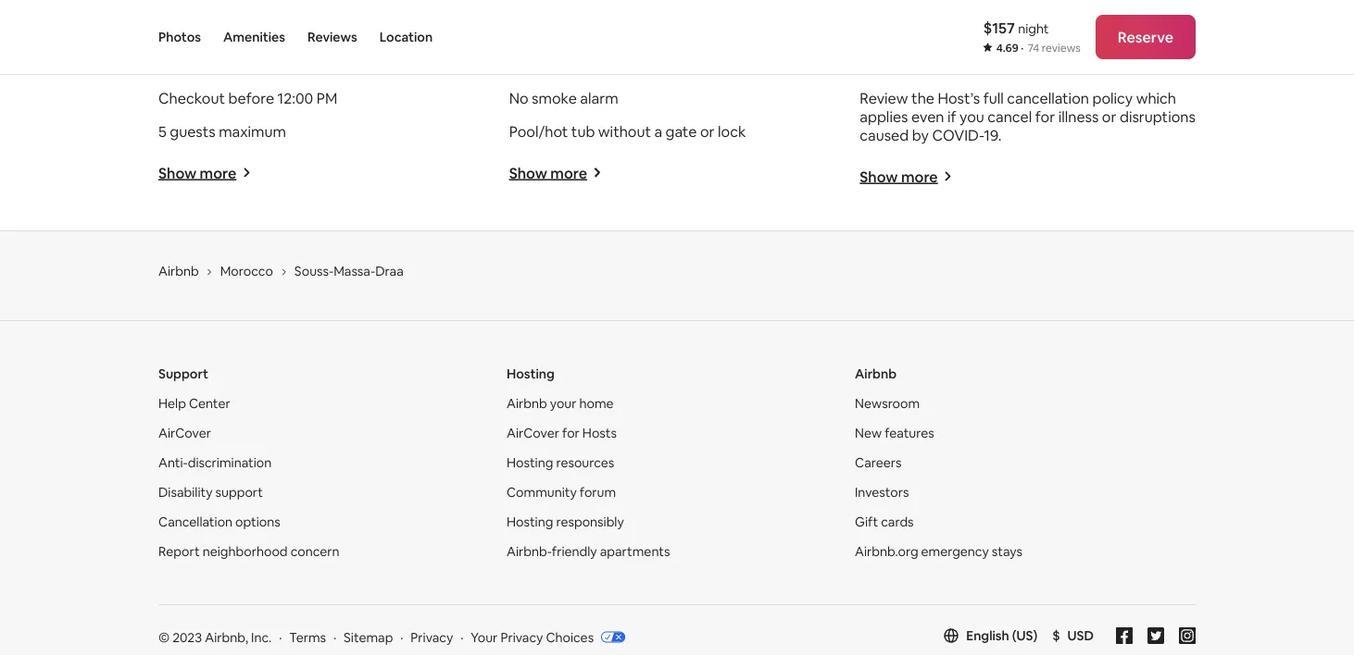 Task type: describe. For each thing, give the bounding box(es) containing it.
navigate to twitter image
[[1148, 628, 1164, 645]]

12:00
[[277, 89, 313, 108]]

even
[[911, 108, 944, 127]]

rules
[[206, 26, 240, 45]]

anti-discrimination
[[158, 455, 272, 471]]

english (us) button
[[944, 628, 1038, 645]]

investors
[[855, 484, 909, 501]]

newsroom
[[855, 395, 920, 412]]

hosting for hosting resources
[[507, 455, 553, 471]]

reviews
[[307, 29, 357, 45]]

by
[[912, 126, 929, 145]]

navigate to facebook image
[[1116, 628, 1133, 645]]

$157
[[983, 18, 1015, 37]]

no for no smoke alarm
[[509, 89, 528, 108]]

1 privacy from the left
[[411, 630, 453, 646]]

airbnb your home
[[507, 395, 614, 412]]

0 horizontal spatial more
[[200, 164, 236, 183]]

maximum
[[219, 123, 286, 142]]

apartments
[[600, 544, 670, 560]]

souss-
[[294, 263, 334, 280]]

reserve button
[[1095, 15, 1196, 59]]

2 vertical spatial airbnb
[[507, 395, 547, 412]]

0 horizontal spatial or
[[700, 123, 715, 142]]

© 2023 airbnb, inc.
[[158, 630, 272, 646]]

for inside the review the host's full cancellation policy which applies even if you cancel for illness or disruptions caused by covid-19.
[[1035, 108, 1055, 127]]

without
[[598, 123, 651, 142]]

0 horizontal spatial cancellation
[[893, 56, 975, 75]]

0 horizontal spatial show more
[[158, 164, 236, 183]]

amenities
[[223, 29, 285, 45]]

newsroom link
[[855, 395, 920, 412]]

you
[[960, 108, 984, 127]]

privacy link
[[411, 630, 453, 646]]

house
[[158, 26, 203, 45]]

souss-massa-draa link
[[294, 263, 404, 280]]

gift cards link
[[855, 514, 914, 531]]

cancellation policy
[[860, 26, 992, 45]]

show for pool/hot tub without a gate or lock
[[509, 164, 547, 183]]

navigate to instagram image
[[1179, 628, 1196, 645]]

check-
[[158, 56, 207, 75]]

disruptions
[[1120, 108, 1196, 127]]

show more button for pool/hot tub without a gate or lock
[[509, 164, 602, 183]]

0 horizontal spatial airbnb
[[158, 263, 199, 280]]

or inside the review the host's full cancellation policy which applies even if you cancel for illness or disruptions caused by covid-19.
[[1102, 108, 1116, 127]]

stays
[[992, 544, 1022, 560]]

guests
[[170, 123, 215, 142]]

gift
[[855, 514, 878, 531]]

new
[[855, 425, 882, 442]]

morocco
[[220, 263, 273, 280]]

caused
[[860, 126, 909, 145]]

2023
[[172, 630, 202, 646]]

74
[[1027, 41, 1039, 55]]

tub
[[571, 123, 595, 142]]

help center link
[[158, 395, 230, 412]]

support
[[158, 366, 208, 383]]

hosting for hosting responsibly
[[507, 514, 553, 531]]

careers
[[855, 455, 902, 471]]

no for no carbon monoxide alarm
[[509, 56, 528, 75]]

community
[[507, 484, 577, 501]]

options
[[235, 514, 280, 531]]

disability
[[158, 484, 213, 501]]

disability support link
[[158, 484, 263, 501]]

0 horizontal spatial show
[[158, 164, 197, 183]]

illness
[[1058, 108, 1099, 127]]

help center
[[158, 395, 230, 412]]

sitemap link
[[344, 630, 393, 646]]

english (us)
[[966, 628, 1038, 645]]

review
[[860, 89, 908, 108]]

airbnb-friendly apartments
[[507, 544, 670, 560]]

which
[[1136, 89, 1176, 108]]

applies
[[860, 108, 908, 127]]

choices
[[546, 630, 594, 646]]

review the host's full cancellation policy which applies even if you cancel for illness or disruptions caused by covid-19.
[[860, 89, 1196, 145]]

community forum link
[[507, 484, 616, 501]]

cancellation for cancellation policy
[[860, 26, 947, 45]]

souss-massa-draa
[[294, 263, 404, 280]]

show more for review the host's full cancellation policy which applies even if you cancel for illness or disruptions caused by covid-19.
[[860, 167, 938, 186]]

usd
[[1067, 628, 1094, 645]]

$
[[1052, 628, 1060, 645]]

pool/hot tub without a gate or lock
[[509, 123, 746, 142]]

cancellation inside the review the host's full cancellation policy which applies even if you cancel for illness or disruptions caused by covid-19.
[[1007, 89, 1089, 108]]

no smoke alarm
[[509, 89, 618, 108]]

photos
[[158, 29, 201, 45]]

sitemap
[[344, 630, 393, 646]]

photos button
[[158, 0, 201, 74]]

concern
[[290, 544, 340, 560]]

night
[[1018, 20, 1049, 37]]

the
[[911, 89, 934, 108]]

help
[[158, 395, 186, 412]]

airbnb.org emergency stays
[[855, 544, 1022, 560]]

if
[[947, 108, 956, 127]]

pool/hot
[[509, 123, 568, 142]]

0 horizontal spatial ·
[[279, 630, 282, 646]]

2:00
[[259, 56, 288, 75]]

location
[[379, 29, 433, 45]]

19.
[[984, 126, 1002, 145]]

draa
[[375, 263, 404, 280]]

home
[[579, 395, 614, 412]]

cancel
[[988, 108, 1032, 127]]

reviews button
[[307, 0, 357, 74]]



Task type: locate. For each thing, give the bounding box(es) containing it.
0 horizontal spatial alarm
[[580, 89, 618, 108]]

aircover link
[[158, 425, 211, 442]]

0 horizontal spatial cancellation
[[158, 514, 233, 531]]

1 horizontal spatial policy
[[1092, 89, 1133, 108]]

0 vertical spatial cancellation
[[893, 56, 975, 75]]

show more for pool/hot tub without a gate or lock
[[509, 164, 587, 183]]

0 horizontal spatial policy
[[950, 26, 992, 45]]

2 no from the top
[[509, 89, 528, 108]]

check-in after 2:00 pm
[[158, 56, 313, 75]]

aircover
[[158, 425, 211, 442], [507, 425, 559, 442]]

policy up free cancellation for 48 hours.
[[950, 26, 992, 45]]

show more button down guests
[[158, 164, 251, 183]]

location button
[[379, 0, 433, 74]]

1 horizontal spatial pm
[[317, 89, 337, 108]]

your
[[471, 630, 498, 646]]

$157 night
[[983, 18, 1049, 37]]

0 vertical spatial ·
[[1021, 41, 1024, 55]]

show more down guests
[[158, 164, 236, 183]]

airbnb up newsroom "link"
[[855, 366, 897, 383]]

0 vertical spatial no
[[509, 56, 528, 75]]

airbnb,
[[205, 630, 248, 646]]

cancellation options
[[158, 514, 280, 531]]

report neighborhood concern
[[158, 544, 340, 560]]

cancellation for cancellation options
[[158, 514, 233, 531]]

more down 5 guests maximum
[[200, 164, 236, 183]]

0 vertical spatial cancellation
[[860, 26, 947, 45]]

airbnb-friendly apartments link
[[507, 544, 670, 560]]

1 horizontal spatial cancellation
[[1007, 89, 1089, 108]]

show more down caused
[[860, 167, 938, 186]]

1 horizontal spatial for
[[978, 56, 998, 75]]

0 horizontal spatial aircover
[[158, 425, 211, 442]]

no left "carbon"
[[509, 56, 528, 75]]

covid-
[[932, 126, 984, 145]]

0 horizontal spatial show more button
[[158, 164, 251, 183]]

reserve
[[1118, 27, 1173, 46]]

full
[[983, 89, 1004, 108]]

more for review the host's full cancellation policy which applies even if you cancel for illness or disruptions caused by covid-19.
[[901, 167, 938, 186]]

2 privacy from the left
[[501, 630, 543, 646]]

careers link
[[855, 455, 902, 471]]

5 guests maximum
[[158, 123, 286, 142]]

terms
[[289, 630, 326, 646]]

english
[[966, 628, 1009, 645]]

0 vertical spatial for
[[978, 56, 998, 75]]

pm right the 2:00
[[292, 56, 313, 75]]

1 vertical spatial for
[[1035, 108, 1055, 127]]

hosts
[[582, 425, 617, 442]]

3 hosting from the top
[[507, 514, 553, 531]]

cancellation up free
[[860, 26, 947, 45]]

community forum
[[507, 484, 616, 501]]

alarm
[[655, 56, 693, 75], [580, 89, 618, 108]]

or right illness
[[1102, 108, 1116, 127]]

1 vertical spatial alarm
[[580, 89, 618, 108]]

airbnb-
[[507, 544, 552, 560]]

resources
[[556, 455, 614, 471]]

show down pool/hot
[[509, 164, 547, 183]]

0 vertical spatial alarm
[[655, 56, 693, 75]]

2 hosting from the top
[[507, 455, 553, 471]]

hosting up airbnb-
[[507, 514, 553, 531]]

report neighborhood concern link
[[158, 544, 340, 560]]

checkout
[[158, 89, 225, 108]]

aircover for aircover for hosts
[[507, 425, 559, 442]]

cancellation down cancellation policy
[[893, 56, 975, 75]]

0 vertical spatial policy
[[950, 26, 992, 45]]

1 vertical spatial cancellation
[[1007, 89, 1089, 108]]

· right inc.
[[279, 630, 282, 646]]

features
[[885, 425, 934, 442]]

in
[[207, 56, 219, 75]]

for left illness
[[1035, 108, 1055, 127]]

1 horizontal spatial show more
[[509, 164, 587, 183]]

show down 5
[[158, 164, 197, 183]]

more down tub
[[550, 164, 587, 183]]

1 aircover from the left
[[158, 425, 211, 442]]

1 vertical spatial cancellation
[[158, 514, 233, 531]]

your privacy choices link
[[471, 630, 625, 648]]

2 horizontal spatial show more button
[[860, 167, 953, 186]]

airbnb left morocco link
[[158, 263, 199, 280]]

0 horizontal spatial privacy
[[411, 630, 453, 646]]

1 vertical spatial policy
[[1092, 89, 1133, 108]]

cancellation down disability
[[158, 514, 233, 531]]

2 aircover from the left
[[507, 425, 559, 442]]

1 horizontal spatial more
[[550, 164, 587, 183]]

terms link
[[289, 630, 326, 646]]

anti-discrimination link
[[158, 455, 272, 471]]

0 horizontal spatial pm
[[292, 56, 313, 75]]

2 vertical spatial for
[[562, 425, 580, 442]]

aircover for aircover link
[[158, 425, 211, 442]]

airbnb.org
[[855, 544, 918, 560]]

1 horizontal spatial or
[[1102, 108, 1116, 127]]

airbnb your home link
[[507, 395, 614, 412]]

more for pool/hot tub without a gate or lock
[[550, 164, 587, 183]]

show more button for review the host's full cancellation policy which applies even if you cancel for illness or disruptions caused by covid-19.
[[860, 167, 953, 186]]

gift cards
[[855, 514, 914, 531]]

responsibly
[[556, 514, 624, 531]]

1 horizontal spatial privacy
[[501, 630, 543, 646]]

policy
[[950, 26, 992, 45], [1092, 89, 1133, 108]]

airbnb left your
[[507, 395, 547, 412]]

no left smoke
[[509, 89, 528, 108]]

checkout before 12:00 pm
[[158, 89, 337, 108]]

hosting up airbnb your home
[[507, 366, 555, 383]]

1 hosting from the top
[[507, 366, 555, 383]]

reviews
[[1042, 41, 1081, 55]]

disability support
[[158, 484, 263, 501]]

for left 48
[[978, 56, 998, 75]]

1 no from the top
[[509, 56, 528, 75]]

0 vertical spatial pm
[[292, 56, 313, 75]]

more down by at the top right
[[901, 167, 938, 186]]

1 vertical spatial pm
[[317, 89, 337, 108]]

alarm down no carbon monoxide alarm
[[580, 89, 618, 108]]

1 horizontal spatial ·
[[1021, 41, 1024, 55]]

more
[[200, 164, 236, 183], [550, 164, 587, 183], [901, 167, 938, 186]]

48
[[1001, 56, 1019, 75]]

cancellation down 'hours.'
[[1007, 89, 1089, 108]]

aircover for hosts
[[507, 425, 617, 442]]

1 horizontal spatial alarm
[[655, 56, 693, 75]]

your
[[550, 395, 576, 412]]

2 horizontal spatial show more
[[860, 167, 938, 186]]

show more button down pool/hot
[[509, 164, 602, 183]]

1 horizontal spatial show
[[509, 164, 547, 183]]

hosting resources link
[[507, 455, 614, 471]]

anti-
[[158, 455, 188, 471]]

new features link
[[855, 425, 934, 442]]

show for review the host's full cancellation policy which applies even if you cancel for illness or disruptions caused by covid-19.
[[860, 167, 898, 186]]

privacy right "your"
[[501, 630, 543, 646]]

after
[[222, 56, 256, 75]]

for left hosts
[[562, 425, 580, 442]]

or
[[1102, 108, 1116, 127], [700, 123, 715, 142]]

lock
[[718, 123, 746, 142]]

cards
[[881, 514, 914, 531]]

smoke
[[532, 89, 577, 108]]

2 horizontal spatial airbnb
[[855, 366, 897, 383]]

support
[[215, 484, 263, 501]]

a
[[654, 123, 662, 142]]

2 horizontal spatial show
[[860, 167, 898, 186]]

before
[[228, 89, 274, 108]]

1 vertical spatial airbnb
[[855, 366, 897, 383]]

1 horizontal spatial show more button
[[509, 164, 602, 183]]

host's
[[938, 89, 980, 108]]

1 horizontal spatial airbnb
[[507, 395, 547, 412]]

aircover down help center
[[158, 425, 211, 442]]

4.69
[[996, 41, 1019, 55]]

pm right '12:00'
[[317, 89, 337, 108]]

privacy left "your"
[[411, 630, 453, 646]]

1 horizontal spatial aircover
[[507, 425, 559, 442]]

1 horizontal spatial cancellation
[[860, 26, 947, 45]]

policy left the which
[[1092, 89, 1133, 108]]

aircover down airbnb your home link
[[507, 425, 559, 442]]

hosting for hosting
[[507, 366, 555, 383]]

show more
[[158, 164, 236, 183], [509, 164, 587, 183], [860, 167, 938, 186]]

hosting up "community"
[[507, 455, 553, 471]]

0 vertical spatial airbnb
[[158, 263, 199, 280]]

aircover for hosts link
[[507, 425, 617, 442]]

2 horizontal spatial more
[[901, 167, 938, 186]]

alarm right monoxide
[[655, 56, 693, 75]]

· left 74
[[1021, 41, 1024, 55]]

show more down pool/hot
[[509, 164, 587, 183]]

hosting responsibly
[[507, 514, 624, 531]]

policy inside the review the host's full cancellation policy which applies even if you cancel for illness or disruptions caused by covid-19.
[[1092, 89, 1133, 108]]

show more button down by at the top right
[[860, 167, 953, 186]]

friendly
[[552, 544, 597, 560]]

airbnb link
[[158, 263, 199, 280]]

0 vertical spatial hosting
[[507, 366, 555, 383]]

1 vertical spatial no
[[509, 89, 528, 108]]

0 horizontal spatial for
[[562, 425, 580, 442]]

4.69 · 74 reviews
[[996, 41, 1081, 55]]

gate
[[666, 123, 697, 142]]

2 horizontal spatial for
[[1035, 108, 1055, 127]]

or left lock
[[700, 123, 715, 142]]

for
[[978, 56, 998, 75], [1035, 108, 1055, 127], [562, 425, 580, 442]]

1 vertical spatial hosting
[[507, 455, 553, 471]]

©
[[158, 630, 170, 646]]

monoxide
[[583, 56, 651, 75]]

no
[[509, 56, 528, 75], [509, 89, 528, 108]]

2 vertical spatial hosting
[[507, 514, 553, 531]]

show down caused
[[860, 167, 898, 186]]

1 vertical spatial ·
[[279, 630, 282, 646]]

hours.
[[1022, 56, 1064, 75]]



Task type: vqa. For each thing, say whether or not it's contained in the screenshot.
"House" on the top of page
yes



